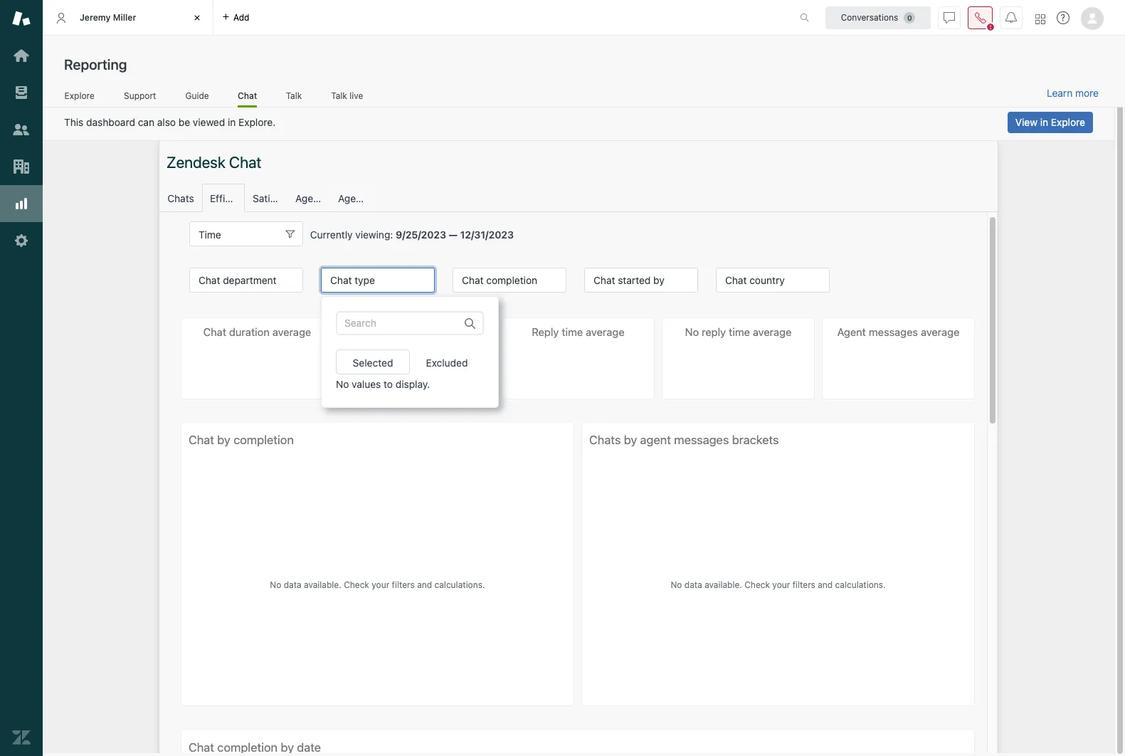 Task type: describe. For each thing, give the bounding box(es) containing it.
explore link
[[64, 90, 95, 105]]

viewed
[[193, 116, 225, 128]]

talk live
[[331, 90, 363, 101]]

talk for talk live
[[331, 90, 347, 101]]

dashboard
[[86, 116, 135, 128]]

notifications image
[[1006, 12, 1017, 23]]

organizations image
[[12, 157, 31, 176]]

close image
[[190, 11, 204, 25]]

add button
[[214, 0, 258, 35]]

jeremy miller tab
[[43, 0, 214, 36]]

talk link
[[286, 90, 302, 105]]

0 vertical spatial explore
[[65, 90, 95, 101]]

learn more link
[[1047, 87, 1099, 100]]

talk for talk
[[286, 90, 302, 101]]

guide
[[185, 90, 209, 101]]

learn
[[1047, 87, 1073, 99]]

explore.
[[239, 116, 276, 128]]

view in explore button
[[1008, 112, 1094, 133]]

get started image
[[12, 46, 31, 65]]

conversations
[[841, 12, 899, 22]]

zendesk support image
[[12, 9, 31, 28]]

miller
[[113, 12, 136, 23]]

get help image
[[1057, 11, 1070, 24]]

customers image
[[12, 120, 31, 139]]

be
[[179, 116, 190, 128]]

add
[[234, 12, 250, 22]]

view
[[1016, 116, 1038, 128]]

jeremy miller
[[80, 12, 136, 23]]

1 in from the left
[[228, 116, 236, 128]]

chat link
[[238, 90, 257, 108]]



Task type: vqa. For each thing, say whether or not it's contained in the screenshot.
Tabs tab list on the top
yes



Task type: locate. For each thing, give the bounding box(es) containing it.
0 horizontal spatial talk
[[286, 90, 302, 101]]

1 horizontal spatial in
[[1041, 116, 1049, 128]]

explore inside button
[[1052, 116, 1086, 128]]

support link
[[123, 90, 157, 105]]

reporting
[[64, 56, 127, 73]]

0 horizontal spatial explore
[[65, 90, 95, 101]]

chat
[[238, 90, 257, 101]]

more
[[1076, 87, 1099, 99]]

1 horizontal spatial talk
[[331, 90, 347, 101]]

in right view
[[1041, 116, 1049, 128]]

explore
[[65, 90, 95, 101], [1052, 116, 1086, 128]]

1 talk from the left
[[286, 90, 302, 101]]

talk inside "link"
[[286, 90, 302, 101]]

talk
[[286, 90, 302, 101], [331, 90, 347, 101]]

tabs tab list
[[43, 0, 785, 36]]

zendesk products image
[[1036, 14, 1046, 24]]

conversations button
[[826, 6, 931, 29]]

main element
[[0, 0, 43, 756]]

view in explore
[[1016, 116, 1086, 128]]

explore up this
[[65, 90, 95, 101]]

2 in from the left
[[1041, 116, 1049, 128]]

in inside button
[[1041, 116, 1049, 128]]

talk left live
[[331, 90, 347, 101]]

jeremy
[[80, 12, 111, 23]]

also
[[157, 116, 176, 128]]

0 horizontal spatial in
[[228, 116, 236, 128]]

explore down learn more link on the top of the page
[[1052, 116, 1086, 128]]

in
[[228, 116, 236, 128], [1041, 116, 1049, 128]]

1 horizontal spatial explore
[[1052, 116, 1086, 128]]

views image
[[12, 83, 31, 102]]

this dashboard can also be viewed in explore.
[[64, 116, 276, 128]]

learn more
[[1047, 87, 1099, 99]]

in right viewed
[[228, 116, 236, 128]]

talk live link
[[331, 90, 364, 105]]

this
[[64, 116, 84, 128]]

reporting image
[[12, 194, 31, 213]]

button displays agent's chat status as invisible. image
[[944, 12, 955, 23]]

2 talk from the left
[[331, 90, 347, 101]]

1 vertical spatial explore
[[1052, 116, 1086, 128]]

talk right chat
[[286, 90, 302, 101]]

support
[[124, 90, 156, 101]]

guide link
[[185, 90, 209, 105]]

can
[[138, 116, 155, 128]]

admin image
[[12, 231, 31, 250]]

live
[[350, 90, 363, 101]]

zendesk image
[[12, 728, 31, 747]]



